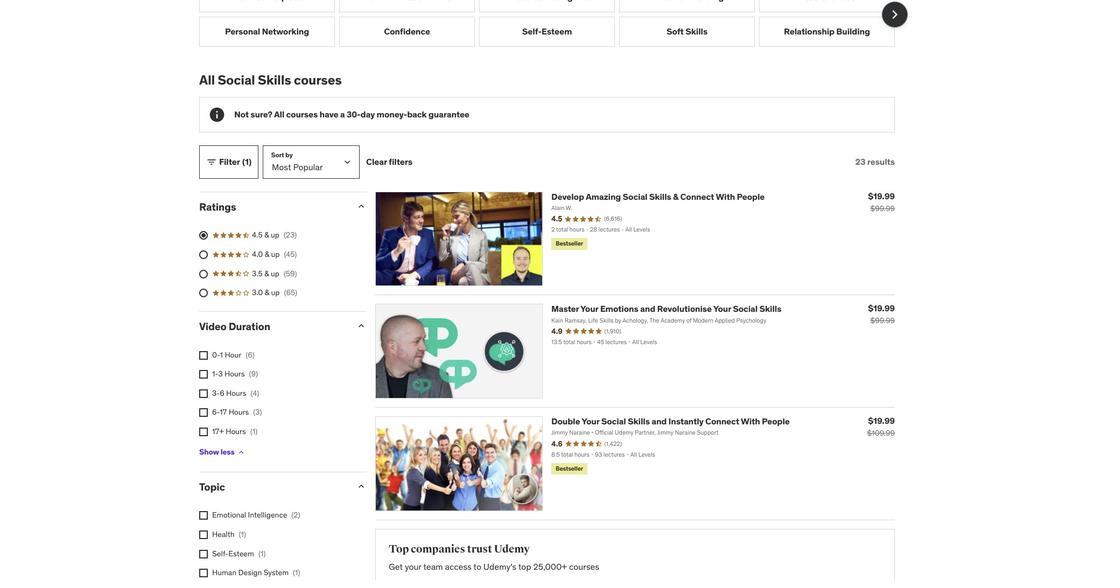 Task type: vqa. For each thing, say whether or not it's contained in the screenshot.
THE 4.8 to the bottom
no



Task type: describe. For each thing, give the bounding box(es) containing it.
your right revolutionise
[[714, 304, 731, 314]]

(65)
[[284, 288, 297, 297]]

day
[[361, 109, 375, 120]]

23 results status
[[856, 156, 895, 167]]

master your emotions and revolutionise your social skills link
[[552, 304, 782, 314]]

ratings
[[199, 200, 236, 213]]

clear filters button
[[366, 145, 413, 179]]

system
[[264, 568, 289, 578]]

top
[[389, 542, 409, 556]]

your
[[405, 561, 422, 572]]

self- for self-esteem (1)
[[212, 549, 229, 558]]

(45)
[[284, 249, 297, 259]]

1 vertical spatial with
[[741, 416, 760, 427]]

master
[[552, 304, 579, 314]]

top companies trust udemy get your team access to udemy's top 25,000+ courses
[[389, 542, 600, 572]]

filters
[[389, 156, 413, 167]]

4.0
[[252, 249, 263, 259]]

3-
[[212, 388, 220, 398]]

(1) up the human design system (1)
[[259, 549, 266, 558]]

1 vertical spatial people
[[762, 416, 790, 427]]

show less button
[[199, 441, 245, 463]]

video duration
[[199, 320, 270, 333]]

design
[[238, 568, 262, 578]]

clear filters
[[366, 156, 413, 167]]

17+ hours (1)
[[212, 427, 258, 436]]

video
[[199, 320, 227, 333]]

0-1 hour (6)
[[212, 350, 255, 360]]

guarantee
[[429, 109, 470, 120]]

up for 3.5 & up
[[271, 269, 280, 278]]

(1) down (3)
[[250, 427, 258, 436]]

$19.99 $99.99 for develop amazing social skills & connect with people
[[868, 191, 895, 213]]

show less
[[199, 447, 235, 457]]

double
[[552, 416, 580, 427]]

less
[[221, 447, 235, 457]]

3
[[218, 369, 223, 379]]

17
[[220, 407, 227, 417]]

develop amazing social skills & connect with people
[[552, 191, 765, 202]]

$19.99 for double your social skills and instantly connect with people
[[868, 415, 895, 426]]

get
[[389, 561, 403, 572]]

duration
[[229, 320, 270, 333]]

esteem for self-esteem
[[542, 26, 572, 37]]

(2)
[[292, 510, 300, 520]]

intelligence
[[248, 510, 287, 520]]

small image for video duration
[[356, 320, 367, 331]]

(1) right health
[[239, 530, 246, 539]]

filter
[[219, 156, 240, 167]]

0-
[[212, 350, 220, 360]]

3.0 & up (65)
[[252, 288, 297, 297]]

human
[[212, 568, 237, 578]]

hour
[[225, 350, 241, 360]]

(59)
[[284, 269, 297, 278]]

clear
[[366, 156, 387, 167]]

emotions
[[600, 304, 639, 314]]

back
[[407, 109, 427, 120]]

team
[[424, 561, 443, 572]]

& for 4.0 & up (45)
[[265, 249, 269, 259]]

develop amazing social skills & connect with people link
[[552, 191, 765, 202]]

0 vertical spatial and
[[641, 304, 656, 314]]

next image
[[887, 6, 904, 23]]

4.5 & up (23)
[[252, 230, 297, 240]]

double your social skills and instantly connect with people link
[[552, 416, 790, 427]]

xsmall image for human
[[199, 569, 208, 578]]

23 results
[[856, 156, 895, 167]]

your for double your social skills and instantly connect with people
[[582, 416, 600, 427]]

soft skills
[[667, 26, 708, 37]]

$19.99 for develop amazing social skills & connect with people
[[868, 191, 895, 201]]

topic
[[199, 480, 225, 493]]

develop
[[552, 191, 584, 202]]

have
[[320, 109, 339, 120]]

personal networking link
[[199, 17, 335, 47]]

top
[[519, 561, 531, 572]]

self-esteem (1)
[[212, 549, 266, 558]]

revolutionise
[[657, 304, 712, 314]]

& for 3.0 & up (65)
[[265, 288, 269, 297]]

xsmall image for emotional
[[199, 511, 208, 520]]

1
[[220, 350, 223, 360]]

xsmall image for 3-
[[199, 389, 208, 398]]

1-
[[212, 369, 218, 379]]

not
[[234, 109, 249, 120]]

(6)
[[246, 350, 255, 360]]

$19.99 for master your emotions and revolutionise your social skills
[[868, 303, 895, 314]]

human design system (1)
[[212, 568, 300, 578]]

not sure? all courses have a 30-day money-back guarantee
[[234, 109, 470, 120]]

& for 3.5 & up (59)
[[264, 269, 269, 278]]

xsmall image for self-
[[199, 550, 208, 558]]

30-
[[347, 109, 361, 120]]

up for 4.0 & up
[[271, 249, 280, 259]]

double your social skills and instantly connect with people
[[552, 416, 790, 427]]

(1) right filter
[[242, 156, 252, 167]]

soft
[[667, 26, 684, 37]]

relationship
[[784, 26, 835, 37]]

all social skills courses
[[199, 72, 342, 88]]

6-17 hours (3)
[[212, 407, 262, 417]]

1 vertical spatial all
[[274, 109, 284, 120]]

& for 4.5 & up (23)
[[264, 230, 269, 240]]

esteem for self-esteem (1)
[[229, 549, 254, 558]]



Task type: locate. For each thing, give the bounding box(es) containing it.
udemy
[[494, 542, 530, 556]]

hours right 6
[[226, 388, 247, 398]]

up left '(65)' at left
[[271, 288, 280, 297]]

1 horizontal spatial esteem
[[542, 26, 572, 37]]

people
[[737, 191, 765, 202], [762, 416, 790, 427]]

(23)
[[284, 230, 297, 240]]

2 vertical spatial xsmall image
[[199, 428, 208, 436]]

filter (1)
[[219, 156, 252, 167]]

soft skills link
[[619, 17, 755, 47]]

2 $99.99 from the top
[[871, 316, 895, 326]]

0 vertical spatial connect
[[681, 191, 714, 202]]

0 vertical spatial all
[[199, 72, 215, 88]]

0 vertical spatial people
[[737, 191, 765, 202]]

xsmall image
[[199, 370, 208, 379], [199, 389, 208, 398], [237, 448, 245, 457], [199, 511, 208, 520], [199, 531, 208, 539], [199, 550, 208, 558], [199, 569, 208, 578]]

your for master your emotions and revolutionise your social skills
[[581, 304, 599, 314]]

1 horizontal spatial all
[[274, 109, 284, 120]]

companies
[[411, 542, 465, 556]]

4.0 & up (45)
[[252, 249, 297, 259]]

courses
[[294, 72, 342, 88], [286, 109, 318, 120], [569, 561, 600, 572]]

(1) right system
[[293, 568, 300, 578]]

1 horizontal spatial self-
[[522, 26, 542, 37]]

0 vertical spatial courses
[[294, 72, 342, 88]]

networking
[[262, 26, 309, 37]]

video duration button
[[199, 320, 347, 333]]

0 vertical spatial $99.99
[[871, 203, 895, 213]]

6-
[[212, 407, 220, 417]]

hours for 6-17 hours
[[229, 407, 249, 417]]

small image for ratings
[[356, 201, 367, 212]]

$19.99 $109.99
[[868, 415, 895, 438]]

4.5
[[252, 230, 263, 240]]

0 vertical spatial self-
[[522, 26, 542, 37]]

4 up from the top
[[271, 288, 280, 297]]

hours for 1-3 hours
[[225, 369, 245, 379]]

1 $99.99 from the top
[[871, 203, 895, 213]]

show
[[199, 447, 219, 457]]

1-3 hours (9)
[[212, 369, 258, 379]]

hours right 17+ at the left of page
[[226, 427, 246, 436]]

xsmall image inside show less button
[[237, 448, 245, 457]]

confidence link
[[339, 17, 475, 47]]

1 $19.99 from the top
[[868, 191, 895, 201]]

2 $19.99 from the top
[[868, 303, 895, 314]]

connect
[[681, 191, 714, 202], [706, 416, 740, 427]]

xsmall image left human
[[199, 569, 208, 578]]

hours right 3
[[225, 369, 245, 379]]

up for 3.0 & up
[[271, 288, 280, 297]]

self-esteem link
[[479, 17, 615, 47]]

xsmall image for health
[[199, 531, 208, 539]]

up left (23)
[[271, 230, 280, 240]]

xsmall image for 17+
[[199, 428, 208, 436]]

health
[[212, 530, 235, 539]]

xsmall image left 6-
[[199, 409, 208, 417]]

up
[[271, 230, 280, 240], [271, 249, 280, 259], [271, 269, 280, 278], [271, 288, 280, 297]]

xsmall image left 0-
[[199, 351, 208, 360]]

2 $19.99 $99.99 from the top
[[868, 303, 895, 326]]

1 vertical spatial $99.99
[[871, 316, 895, 326]]

up for 4.5 & up
[[271, 230, 280, 240]]

money-
[[377, 109, 407, 120]]

self- inside carousel element
[[522, 26, 542, 37]]

personal
[[225, 26, 260, 37]]

1 vertical spatial connect
[[706, 416, 740, 427]]

2 up from the top
[[271, 249, 280, 259]]

trust
[[467, 542, 492, 556]]

xsmall image left health
[[199, 531, 208, 539]]

2 vertical spatial $19.99
[[868, 415, 895, 426]]

access
[[445, 561, 472, 572]]

xsmall image for 6-
[[199, 409, 208, 417]]

(3)
[[253, 407, 262, 417]]

1 vertical spatial $19.99
[[868, 303, 895, 314]]

up left "(45)"
[[271, 249, 280, 259]]

2 xsmall image from the top
[[199, 409, 208, 417]]

17+
[[212, 427, 224, 436]]

3.5
[[252, 269, 263, 278]]

3-6 hours (4)
[[212, 388, 259, 398]]

courses left the have
[[286, 109, 318, 120]]

courses up the have
[[294, 72, 342, 88]]

3 $19.99 from the top
[[868, 415, 895, 426]]

$99.99
[[871, 203, 895, 213], [871, 316, 895, 326]]

hours for 3-6 hours
[[226, 388, 247, 398]]

with
[[716, 191, 735, 202], [741, 416, 760, 427]]

hours
[[225, 369, 245, 379], [226, 388, 247, 398], [229, 407, 249, 417], [226, 427, 246, 436]]

carousel element
[[199, 0, 908, 47]]

1 vertical spatial esteem
[[229, 549, 254, 558]]

esteem
[[542, 26, 572, 37], [229, 549, 254, 558]]

relationship building link
[[760, 17, 895, 47]]

results
[[868, 156, 895, 167]]

xsmall image left emotional
[[199, 511, 208, 520]]

hours right 17
[[229, 407, 249, 417]]

1 $19.99 $99.99 from the top
[[868, 191, 895, 213]]

1 vertical spatial courses
[[286, 109, 318, 120]]

xsmall image left self-esteem (1)
[[199, 550, 208, 558]]

&
[[673, 191, 679, 202], [264, 230, 269, 240], [265, 249, 269, 259], [264, 269, 269, 278], [265, 288, 269, 297]]

self- for self-esteem
[[522, 26, 542, 37]]

topic button
[[199, 480, 347, 493]]

your right double
[[582, 416, 600, 427]]

1 vertical spatial and
[[652, 416, 667, 427]]

xsmall image
[[199, 351, 208, 360], [199, 409, 208, 417], [199, 428, 208, 436]]

social
[[218, 72, 255, 88], [623, 191, 648, 202], [733, 304, 758, 314], [602, 416, 626, 427]]

23
[[856, 156, 866, 167]]

and left instantly
[[652, 416, 667, 427]]

$19.99 $99.99 for master your emotions and revolutionise your social skills
[[868, 303, 895, 326]]

0 vertical spatial xsmall image
[[199, 351, 208, 360]]

self-
[[522, 26, 542, 37], [212, 549, 229, 558]]

1 vertical spatial self-
[[212, 549, 229, 558]]

small image for topic
[[356, 481, 367, 492]]

confidence
[[384, 26, 430, 37]]

0 vertical spatial $19.99
[[868, 191, 895, 201]]

skills inside the soft skills link
[[686, 26, 708, 37]]

all
[[199, 72, 215, 88], [274, 109, 284, 120]]

0 horizontal spatial with
[[716, 191, 735, 202]]

3.5 & up (59)
[[252, 269, 297, 278]]

your right master
[[581, 304, 599, 314]]

health (1)
[[212, 530, 246, 539]]

0 vertical spatial $19.99 $99.99
[[868, 191, 895, 213]]

courses for skills
[[294, 72, 342, 88]]

xsmall image left 1-
[[199, 370, 208, 379]]

courses right the 25,000+
[[569, 561, 600, 572]]

courses for all
[[286, 109, 318, 120]]

6
[[220, 388, 224, 398]]

udemy's
[[484, 561, 517, 572]]

3 up from the top
[[271, 269, 280, 278]]

self-esteem
[[522, 26, 572, 37]]

$99.99 for develop amazing social skills & connect with people
[[871, 203, 895, 213]]

to
[[474, 561, 482, 572]]

1 vertical spatial $19.99 $99.99
[[868, 303, 895, 326]]

1 up from the top
[[271, 230, 280, 240]]

emotional intelligence (2)
[[212, 510, 300, 520]]

and right emotions at the right bottom of the page
[[641, 304, 656, 314]]

1 horizontal spatial with
[[741, 416, 760, 427]]

1 xsmall image from the top
[[199, 351, 208, 360]]

instantly
[[669, 416, 704, 427]]

relationship building
[[784, 26, 870, 37]]

xsmall image left the 3-
[[199, 389, 208, 398]]

3.0
[[252, 288, 263, 297]]

sure?
[[251, 109, 272, 120]]

(9)
[[249, 369, 258, 379]]

master your emotions and revolutionise your social skills
[[552, 304, 782, 314]]

0 horizontal spatial all
[[199, 72, 215, 88]]

0 horizontal spatial self-
[[212, 549, 229, 558]]

xsmall image left 17+ at the left of page
[[199, 428, 208, 436]]

$19.99 inside $19.99 $109.99
[[868, 415, 895, 426]]

emotional
[[212, 510, 246, 520]]

1 vertical spatial xsmall image
[[199, 409, 208, 417]]

esteem inside carousel element
[[542, 26, 572, 37]]

xsmall image right less
[[237, 448, 245, 457]]

small image
[[206, 157, 217, 167], [356, 201, 367, 212], [356, 320, 367, 331], [356, 481, 367, 492]]

$99.99 for master your emotions and revolutionise your social skills
[[871, 316, 895, 326]]

$19.99
[[868, 191, 895, 201], [868, 303, 895, 314], [868, 415, 895, 426]]

2 vertical spatial courses
[[569, 561, 600, 572]]

xsmall image for 1-
[[199, 370, 208, 379]]

(4)
[[251, 388, 259, 398]]

up left (59)
[[271, 269, 280, 278]]

0 vertical spatial esteem
[[542, 26, 572, 37]]

courses inside top companies trust udemy get your team access to udemy's top 25,000+ courses
[[569, 561, 600, 572]]

0 horizontal spatial esteem
[[229, 549, 254, 558]]

3 xsmall image from the top
[[199, 428, 208, 436]]

your
[[581, 304, 599, 314], [714, 304, 731, 314], [582, 416, 600, 427]]

0 vertical spatial with
[[716, 191, 735, 202]]

25,000+
[[533, 561, 567, 572]]

xsmall image for 0-
[[199, 351, 208, 360]]



